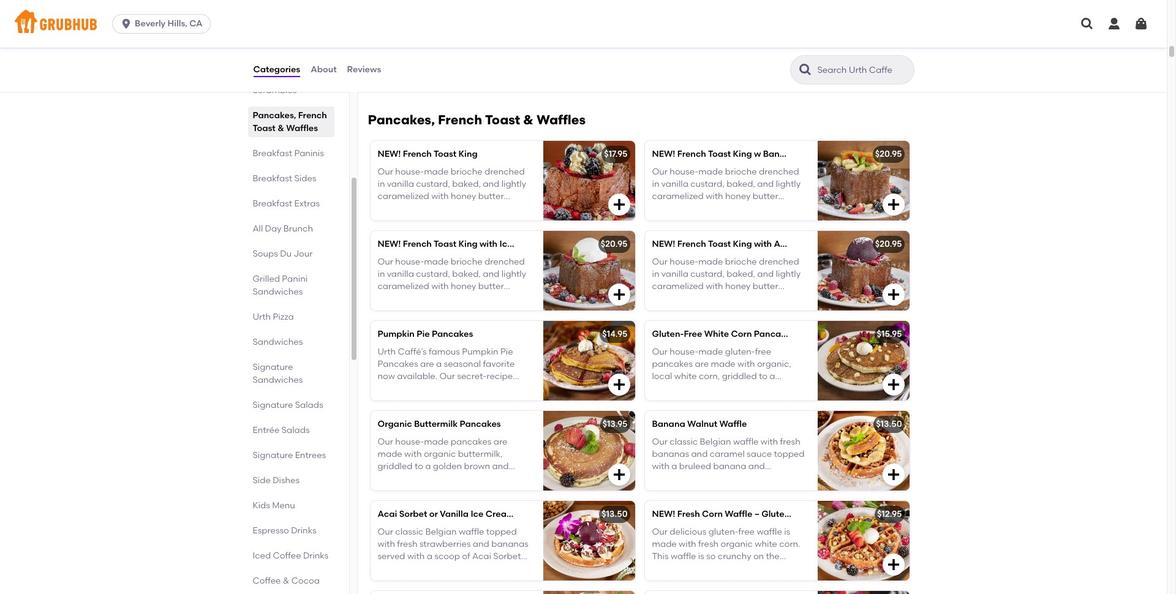 Task type: describe. For each thing, give the bounding box(es) containing it.
0 vertical spatial drinks
[[291, 526, 317, 536]]

1 vertical spatial sorbet
[[399, 509, 427, 520]]

1 horizontal spatial corn
[[731, 329, 752, 340]]

reviews button
[[347, 48, 382, 92]]

1 vertical spatial acai
[[378, 509, 397, 520]]

3 sandwiches from the top
[[253, 375, 303, 385]]

signature for signature sandwiches
[[253, 362, 293, 373]]

1 vertical spatial cream
[[486, 509, 515, 520]]

urth
[[253, 312, 271, 322]]

a inside our house-made pancakes are made with organic buttermilk, griddled to a golden brown and topped with acacia honey butter. served with pure maple syrup.
[[425, 462, 431, 472]]

reviews
[[347, 64, 381, 75]]

$20.95 for new! french toast king with ice cream
[[601, 239, 628, 250]]

pumpkin pie pancakes
[[378, 329, 473, 340]]

a inside our classic belgian waffle with fresh bananas and caramel sauce topped with a bruleed banana and garnished with chopped roasted walnuts.
[[672, 462, 677, 472]]

beverly hills, ca button
[[112, 14, 215, 34]]

golden
[[433, 462, 462, 472]]

beverly
[[135, 18, 166, 29]]

svg image for $12.95
[[886, 558, 901, 573]]

toast for new! french toast king with acai sorbet
[[708, 239, 731, 250]]

sandwiches inside grilled panini sandwiches
[[253, 287, 303, 297]]

signature for signature salads
[[253, 400, 293, 411]]

0 horizontal spatial waffles
[[286, 123, 318, 134]]

$13.50 for acai sorbet or vanilla ice cream waffle
[[602, 509, 628, 520]]

organic buttermilk pancakes
[[378, 419, 501, 430]]

–
[[755, 509, 760, 520]]

$20.95 for new! french toast king with acai sorbet
[[875, 239, 902, 250]]

organic
[[424, 449, 456, 460]]

to
[[415, 462, 423, 472]]

our house-made pancakes are made with organic buttermilk, griddled to a golden brown and topped with acacia honey butter. served with pure maple syrup.
[[378, 437, 516, 497]]

svg image for pumpkin pie pancakes
[[612, 378, 627, 392]]

walnuts
[[811, 149, 846, 160]]

new! for new! french toast king with acai sorbet
[[652, 239, 676, 250]]

about button
[[310, 48, 337, 92]]

caramel
[[710, 449, 745, 460]]

1 vertical spatial coffee
[[253, 576, 281, 586]]

jour
[[294, 249, 313, 259]]

scrambles
[[253, 85, 297, 96]]

buttermilk,
[[458, 449, 503, 460]]

w
[[754, 149, 761, 160]]

the sausage & potato omelet image
[[543, 7, 635, 87]]

$17.95
[[604, 149, 628, 160]]

day
[[265, 224, 282, 234]]

0 vertical spatial sorbet
[[796, 239, 824, 250]]

garnished
[[652, 474, 694, 484]]

king for new! french toast king w bananas & walnuts
[[733, 149, 752, 160]]

new! for new! fresh corn waffle – gluten-free
[[652, 509, 676, 520]]

new! french toast king with ice cream
[[378, 239, 544, 250]]

gluten-free white corn pancakes image
[[818, 321, 910, 401]]

svg image for gluten-free white corn pancakes
[[886, 378, 901, 392]]

search icon image
[[798, 63, 813, 77]]

acacia
[[430, 474, 460, 484]]

toast for new! french toast king with ice cream
[[434, 239, 457, 250]]

side
[[253, 476, 271, 486]]

entrée salads
[[253, 425, 310, 436]]

beverly hills, ca
[[135, 18, 203, 29]]

bananas
[[652, 449, 689, 460]]

signature salads
[[253, 400, 323, 411]]

or
[[429, 509, 438, 520]]

1 horizontal spatial pancakes, french toast & waffles
[[368, 112, 586, 128]]

coffee & cocoa
[[253, 576, 320, 586]]

1 horizontal spatial waffles
[[537, 112, 586, 128]]

ca
[[189, 18, 203, 29]]

are
[[494, 437, 508, 447]]

our for our house-made pancakes are made with organic buttermilk, griddled to a golden brown and topped with acacia honey butter. served with pure maple syrup.
[[378, 437, 393, 447]]

new! for new! french toast king
[[378, 149, 401, 160]]

bananas
[[763, 149, 801, 160]]

$15.95
[[877, 329, 902, 340]]

our classic belgian waffle with fresh bananas and caramel sauce topped with a bruleed banana and garnished with chopped roasted walnuts.
[[652, 437, 805, 497]]

espresso drinks
[[253, 526, 317, 536]]

breakfast sides
[[253, 173, 316, 184]]

sides
[[294, 173, 316, 184]]

french for new! french toast king with acai sorbet
[[678, 239, 706, 250]]

banana walnut waffle
[[652, 419, 747, 430]]

white
[[705, 329, 729, 340]]

hills,
[[168, 18, 187, 29]]

banana
[[652, 419, 685, 430]]

toast for new! french toast king w bananas & walnuts
[[708, 149, 731, 160]]

1 horizontal spatial gluten-
[[762, 509, 794, 520]]

du
[[280, 249, 292, 259]]

fresh
[[678, 509, 700, 520]]

0 horizontal spatial pancakes, french toast & waffles
[[253, 110, 327, 134]]

gluten-free white corn pancakes
[[652, 329, 795, 340]]

omelets
[[253, 72, 288, 83]]

all day brunch
[[253, 224, 313, 234]]

brown
[[464, 462, 490, 472]]

extras
[[294, 199, 320, 209]]

cocoa
[[291, 576, 320, 586]]

brunch
[[284, 224, 313, 234]]

new! for new! french toast king w bananas & walnuts
[[652, 149, 676, 160]]

walnut
[[688, 419, 718, 430]]

grilled panini sandwiches
[[253, 274, 308, 297]]

banana walnut waffle image
[[818, 411, 910, 491]]

breakfast paninis
[[253, 148, 324, 159]]

walnuts.
[[652, 486, 687, 497]]

our for our classic belgian waffle with fresh bananas and caramel sauce topped with a bruleed banana and garnished with chopped roasted walnuts.
[[652, 437, 668, 447]]

king for new! french toast king with acai sorbet
[[733, 239, 752, 250]]

new! fresh corn waffle – gluten-free
[[652, 509, 812, 520]]

omelets & scrambles
[[253, 72, 297, 96]]

house-
[[395, 437, 424, 447]]

roasted
[[755, 474, 788, 484]]

iced
[[253, 551, 271, 561]]

entrees
[[295, 450, 326, 461]]

classic
[[670, 437, 698, 447]]

soups
[[253, 249, 278, 259]]

new! french toast king w bananas & walnuts image
[[818, 141, 910, 221]]

svg image for $20.95
[[886, 288, 901, 302]]

$14.95
[[603, 329, 628, 340]]

soups du jour
[[253, 249, 313, 259]]

panini
[[282, 274, 308, 284]]

french for new! french toast king
[[403, 149, 432, 160]]

svg image inside the beverly hills, ca button
[[120, 18, 132, 30]]

griddled
[[378, 462, 413, 472]]

new! french toast king w bananas & walnuts
[[652, 149, 846, 160]]



Task type: vqa. For each thing, say whether or not it's contained in the screenshot.
sauce
yes



Task type: locate. For each thing, give the bounding box(es) containing it.
1 horizontal spatial our
[[652, 437, 668, 447]]

made up organic
[[424, 437, 449, 447]]

our inside our classic belgian waffle with fresh bananas and caramel sauce topped with a bruleed banana and garnished with chopped roasted walnuts.
[[652, 437, 668, 447]]

0 horizontal spatial a
[[425, 462, 431, 472]]

side dishes
[[253, 476, 300, 486]]

paninis
[[294, 148, 324, 159]]

0 vertical spatial salads
[[295, 400, 323, 411]]

salads for entrée salads
[[282, 425, 310, 436]]

2 signature from the top
[[253, 400, 293, 411]]

0 vertical spatial $13.50
[[876, 419, 902, 430]]

0 vertical spatial free
[[684, 329, 702, 340]]

0 vertical spatial ice
[[500, 239, 513, 250]]

categories button
[[253, 48, 301, 92]]

pancakes, down scrambles
[[253, 110, 296, 121]]

1 vertical spatial $13.50
[[602, 509, 628, 520]]

0 horizontal spatial $13.50
[[602, 509, 628, 520]]

pancakes right 'white'
[[754, 329, 795, 340]]

menu
[[272, 501, 295, 511]]

1 vertical spatial topped
[[378, 474, 408, 484]]

coffee
[[273, 551, 301, 561], [253, 576, 281, 586]]

1 vertical spatial corn
[[702, 509, 723, 520]]

dishes
[[273, 476, 300, 486]]

king for new! french toast king with ice cream
[[459, 239, 478, 250]]

our down organic
[[378, 437, 393, 447]]

and up bruleed
[[691, 449, 708, 460]]

breakfast for breakfast extras
[[253, 199, 292, 209]]

cream
[[515, 239, 544, 250], [486, 509, 515, 520]]

breakfast up day
[[253, 199, 292, 209]]

$20.95 for new! french toast king w bananas & walnuts
[[875, 149, 902, 160]]

signature
[[253, 362, 293, 373], [253, 400, 293, 411], [253, 450, 293, 461]]

belgian
[[700, 437, 731, 447]]

coffee down iced
[[253, 576, 281, 586]]

sandwiches down urth pizza
[[253, 337, 303, 347]]

pancakes, up 'new! french toast king'
[[368, 112, 435, 128]]

2 a from the left
[[672, 462, 677, 472]]

butter.
[[489, 474, 516, 484]]

vanilla
[[440, 509, 469, 520]]

kids menu
[[253, 501, 295, 511]]

$13.50 for banana walnut waffle
[[876, 419, 902, 430]]

salads up signature entrees
[[282, 425, 310, 436]]

breakfast up "breakfast extras"
[[253, 173, 292, 184]]

pancakes up pancakes
[[460, 419, 501, 430]]

svg image for new! french toast king w bananas & walnuts
[[886, 198, 901, 212]]

buttermilk
[[414, 419, 458, 430]]

2 vertical spatial breakfast
[[253, 199, 292, 209]]

1 a from the left
[[425, 462, 431, 472]]

topped inside our classic belgian waffle with fresh bananas and caramel sauce topped with a bruleed banana and garnished with chopped roasted walnuts.
[[774, 449, 805, 460]]

signature up side dishes at left bottom
[[253, 450, 293, 461]]

and inside our house-made pancakes are made with organic buttermilk, griddled to a golden brown and topped with acacia honey butter. served with pure maple syrup.
[[492, 462, 509, 472]]

french for new! french toast king with ice cream
[[403, 239, 432, 250]]

pumpkin pie pancakes image
[[543, 321, 635, 401]]

signature up the entrée
[[253, 400, 293, 411]]

waffles
[[537, 112, 586, 128], [286, 123, 318, 134]]

classic belgian waffle image
[[543, 592, 635, 594]]

signature inside signature sandwiches
[[253, 362, 293, 373]]

and
[[691, 449, 708, 460], [492, 462, 509, 472], [749, 462, 765, 472]]

honey
[[462, 474, 487, 484]]

pancakes, french toast & waffles up breakfast paninis
[[253, 110, 327, 134]]

topped down fresh
[[774, 449, 805, 460]]

gluten- right –
[[762, 509, 794, 520]]

2 vertical spatial sandwiches
[[253, 375, 303, 385]]

organic
[[378, 419, 412, 430]]

main navigation navigation
[[0, 0, 1167, 48]]

served
[[378, 486, 406, 497]]

corn right fresh
[[702, 509, 723, 520]]

with
[[480, 239, 498, 250], [754, 239, 772, 250], [761, 437, 778, 447], [404, 449, 422, 460], [652, 462, 670, 472], [410, 474, 428, 484], [696, 474, 714, 484], [409, 486, 426, 497]]

pizza
[[273, 312, 294, 322]]

2 our from the left
[[652, 437, 668, 447]]

salads for signature salads
[[295, 400, 323, 411]]

about
[[311, 64, 337, 75]]

svg image for organic buttermilk pancakes
[[612, 468, 627, 482]]

0 vertical spatial gluten-
[[652, 329, 684, 340]]

& inside omelets & scrambles
[[290, 72, 296, 83]]

0 vertical spatial breakfast
[[253, 148, 292, 159]]

1 vertical spatial sandwiches
[[253, 337, 303, 347]]

topped inside our house-made pancakes are made with organic buttermilk, griddled to a golden brown and topped with acacia honey butter. served with pure maple syrup.
[[378, 474, 408, 484]]

0 vertical spatial sandwiches
[[253, 287, 303, 297]]

breakfast up breakfast sides on the top left
[[253, 148, 292, 159]]

1 vertical spatial free
[[794, 509, 812, 520]]

king for new! french toast king
[[459, 149, 478, 160]]

Search Urth Caffe search field
[[817, 64, 910, 76]]

1 our from the left
[[378, 437, 393, 447]]

0 horizontal spatial our
[[378, 437, 393, 447]]

1 vertical spatial drinks
[[303, 551, 329, 561]]

0 horizontal spatial pancakes,
[[253, 110, 296, 121]]

pancakes, french toast & waffles
[[253, 110, 327, 134], [368, 112, 586, 128]]

new! french toast king image
[[543, 141, 635, 221]]

pumpkin
[[378, 329, 415, 340]]

1 horizontal spatial sorbet
[[796, 239, 824, 250]]

0 vertical spatial cream
[[515, 239, 544, 250]]

salads up entrée salads
[[295, 400, 323, 411]]

breakfast for breakfast sides
[[253, 173, 292, 184]]

1 sandwiches from the top
[[253, 287, 303, 297]]

3 signature from the top
[[253, 450, 293, 461]]

drinks
[[291, 526, 317, 536], [303, 551, 329, 561]]

acai sorbet or vanilla ice cream waffle
[[378, 509, 544, 520]]

$20.95
[[875, 149, 902, 160], [601, 239, 628, 250], [875, 239, 902, 250]]

1 horizontal spatial and
[[691, 449, 708, 460]]

fresh
[[780, 437, 801, 447]]

0 horizontal spatial gluten-
[[652, 329, 684, 340]]

1 vertical spatial ice
[[471, 509, 484, 520]]

0 horizontal spatial free
[[684, 329, 702, 340]]

pancakes for gluten-free white corn pancakes
[[432, 329, 473, 340]]

categories
[[253, 64, 300, 75]]

gluten-
[[652, 329, 684, 340], [762, 509, 794, 520]]

sandwiches
[[253, 287, 303, 297], [253, 337, 303, 347], [253, 375, 303, 385]]

french toast image
[[818, 592, 910, 594]]

syrup.
[[478, 486, 502, 497]]

0 vertical spatial topped
[[774, 449, 805, 460]]

$12.95
[[878, 509, 902, 520]]

1 vertical spatial made
[[378, 449, 402, 460]]

pancakes, french toast & waffles up 'new! french toast king'
[[368, 112, 586, 128]]

french for new! french toast king w bananas & walnuts
[[678, 149, 706, 160]]

pancakes for banana walnut waffle
[[460, 419, 501, 430]]

french inside pancakes, french toast & waffles
[[298, 110, 327, 121]]

pancakes
[[432, 329, 473, 340], [754, 329, 795, 340], [460, 419, 501, 430]]

signature up the signature salads
[[253, 362, 293, 373]]

1 horizontal spatial free
[[794, 509, 812, 520]]

iced coffee drinks
[[253, 551, 329, 561]]

a
[[425, 462, 431, 472], [672, 462, 677, 472]]

svg image
[[1134, 17, 1149, 31], [120, 18, 132, 30], [886, 198, 901, 212], [612, 288, 627, 302], [612, 378, 627, 392], [886, 378, 901, 392], [612, 468, 627, 482], [886, 468, 901, 482]]

new! french toast king with acai sorbet image
[[818, 231, 910, 311]]

1 breakfast from the top
[[253, 148, 292, 159]]

free right –
[[794, 509, 812, 520]]

sandwiches up the signature salads
[[253, 375, 303, 385]]

gluten- left 'white'
[[652, 329, 684, 340]]

0 horizontal spatial ice
[[471, 509, 484, 520]]

our inside our house-made pancakes are made with organic buttermilk, griddled to a golden brown and topped with acacia honey butter. served with pure maple syrup.
[[378, 437, 393, 447]]

signature sandwiches
[[253, 362, 303, 385]]

0 vertical spatial corn
[[731, 329, 752, 340]]

1 vertical spatial breakfast
[[253, 173, 292, 184]]

new! french toast king with ice cream image
[[543, 231, 635, 311]]

waffle
[[720, 419, 747, 430], [517, 509, 544, 520], [725, 509, 753, 520]]

pancakes,
[[253, 110, 296, 121], [368, 112, 435, 128]]

0 vertical spatial made
[[424, 437, 449, 447]]

svg image for $17.95
[[612, 198, 627, 212]]

svg image for new! french toast king with ice cream
[[612, 288, 627, 302]]

and up butter.
[[492, 462, 509, 472]]

0 horizontal spatial acai
[[378, 509, 397, 520]]

1 horizontal spatial made
[[424, 437, 449, 447]]

the italian omelet image
[[818, 7, 910, 87]]

pancakes, inside pancakes, french toast & waffles
[[253, 110, 296, 121]]

sauce
[[747, 449, 772, 460]]

our up bananas
[[652, 437, 668, 447]]

3 breakfast from the top
[[253, 199, 292, 209]]

2 vertical spatial signature
[[253, 450, 293, 461]]

0 horizontal spatial sorbet
[[399, 509, 427, 520]]

espresso
[[253, 526, 289, 536]]

0 vertical spatial acai
[[774, 239, 794, 250]]

0 vertical spatial signature
[[253, 362, 293, 373]]

acai sorbet or vanilla ice cream waffle image
[[543, 501, 635, 581]]

2 breakfast from the top
[[253, 173, 292, 184]]

1 vertical spatial gluten-
[[762, 509, 794, 520]]

0 horizontal spatial and
[[492, 462, 509, 472]]

bruleed
[[679, 462, 711, 472]]

free left 'white'
[[684, 329, 702, 340]]

1 horizontal spatial ice
[[500, 239, 513, 250]]

2 horizontal spatial and
[[749, 462, 765, 472]]

1 horizontal spatial pancakes,
[[368, 112, 435, 128]]

kids
[[253, 501, 270, 511]]

sorbet
[[796, 239, 824, 250], [399, 509, 427, 520]]

1 horizontal spatial acai
[[774, 239, 794, 250]]

chopped
[[716, 474, 753, 484]]

2 sandwiches from the top
[[253, 337, 303, 347]]

&
[[290, 72, 296, 83], [523, 112, 534, 128], [278, 123, 284, 134], [803, 149, 809, 160], [283, 576, 289, 586]]

new! fresh corn waffle – gluten-free image
[[818, 501, 910, 581]]

entrée
[[253, 425, 280, 436]]

1 horizontal spatial a
[[672, 462, 677, 472]]

breakfast for breakfast paninis
[[253, 148, 292, 159]]

topped up served
[[378, 474, 408, 484]]

organic buttermilk pancakes image
[[543, 411, 635, 491]]

pancakes right the "pie"
[[432, 329, 473, 340]]

0 horizontal spatial corn
[[702, 509, 723, 520]]

salads
[[295, 400, 323, 411], [282, 425, 310, 436]]

pure
[[428, 486, 447, 497]]

1 vertical spatial signature
[[253, 400, 293, 411]]

1 horizontal spatial $13.50
[[876, 419, 902, 430]]

0 horizontal spatial topped
[[378, 474, 408, 484]]

pancakes
[[451, 437, 492, 447]]

svg image for banana walnut waffle
[[886, 468, 901, 482]]

and down sauce
[[749, 462, 765, 472]]

0 horizontal spatial made
[[378, 449, 402, 460]]

drinks up cocoa
[[303, 551, 329, 561]]

pie
[[417, 329, 430, 340]]

signature entrees
[[253, 450, 326, 461]]

1 signature from the top
[[253, 362, 293, 373]]

corn right 'white'
[[731, 329, 752, 340]]

sandwiches down grilled
[[253, 287, 303, 297]]

$13.50
[[876, 419, 902, 430], [602, 509, 628, 520]]

toast for new! french toast king
[[434, 149, 457, 160]]

made up griddled
[[378, 449, 402, 460]]

banana
[[714, 462, 747, 472]]

0 vertical spatial coffee
[[273, 551, 301, 561]]

new! french toast king
[[378, 149, 478, 160]]

ice
[[500, 239, 513, 250], [471, 509, 484, 520]]

a right the 'to'
[[425, 462, 431, 472]]

$13.95
[[603, 419, 628, 430]]

topped
[[774, 449, 805, 460], [378, 474, 408, 484]]

1 vertical spatial salads
[[282, 425, 310, 436]]

grilled
[[253, 274, 280, 284]]

new! for new! french toast king with ice cream
[[378, 239, 401, 250]]

1 horizontal spatial topped
[[774, 449, 805, 460]]

breakfast
[[253, 148, 292, 159], [253, 173, 292, 184], [253, 199, 292, 209]]

all
[[253, 224, 263, 234]]

signature for signature entrees
[[253, 450, 293, 461]]

a up garnished
[[672, 462, 677, 472]]

coffee up "coffee & cocoa"
[[273, 551, 301, 561]]

svg image
[[1080, 17, 1095, 31], [1107, 17, 1122, 31], [612, 198, 627, 212], [886, 288, 901, 302], [886, 558, 901, 573]]

french
[[298, 110, 327, 121], [438, 112, 482, 128], [403, 149, 432, 160], [678, 149, 706, 160], [403, 239, 432, 250], [678, 239, 706, 250]]

drinks up the "iced coffee drinks"
[[291, 526, 317, 536]]



